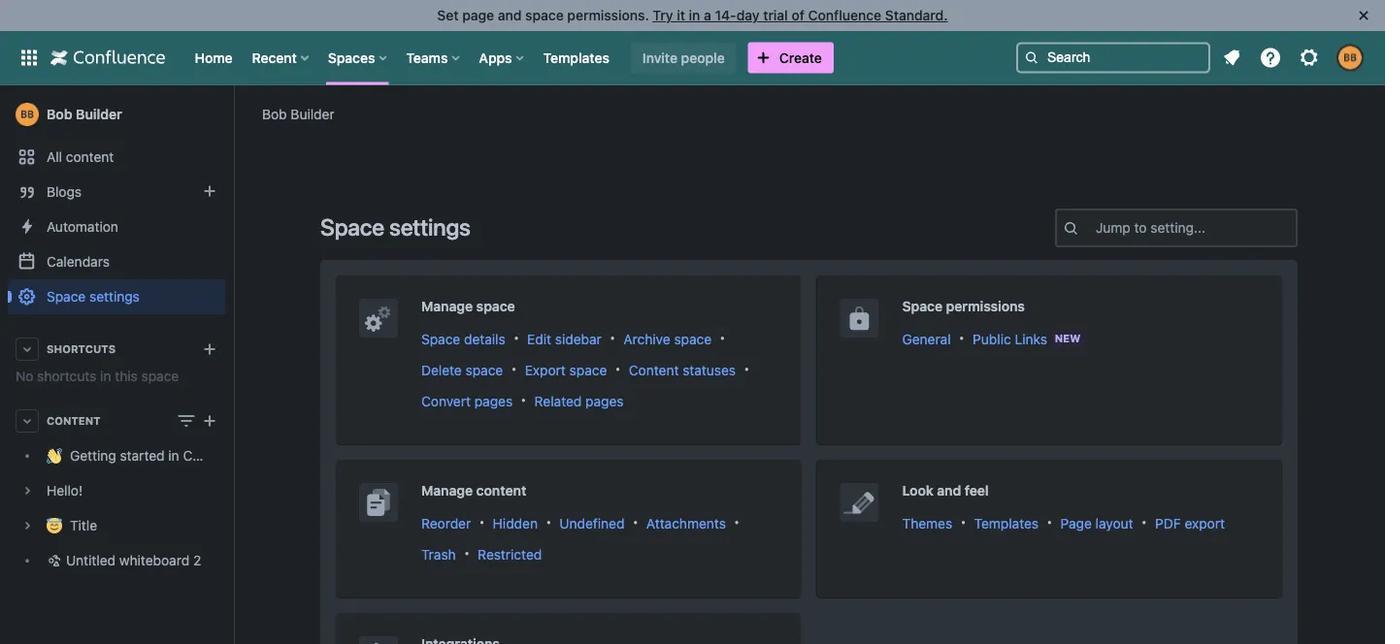 Task type: describe. For each thing, give the bounding box(es) containing it.
invite people button
[[631, 42, 736, 73]]

no
[[16, 368, 33, 384]]

0 horizontal spatial bob builder link
[[8, 95, 225, 134]]

untitled whiteboard 2 link
[[8, 544, 225, 579]]

public links new
[[973, 331, 1081, 347]]

trash
[[421, 546, 456, 562]]

getting started in confluence link
[[8, 439, 255, 474]]

in for no shortcuts in this space
[[100, 368, 111, 384]]

space inside space element
[[141, 368, 179, 384]]

blogs link
[[8, 175, 225, 210]]

bob inside space element
[[47, 106, 72, 122]]

appswitcher icon image
[[17, 46, 41, 69]]

jump
[[1096, 220, 1131, 236]]

a
[[704, 7, 711, 23]]

people
[[681, 50, 725, 66]]

edit
[[527, 331, 551, 347]]

2
[[193, 553, 201, 569]]

untitled
[[66, 553, 116, 569]]

content statuses link
[[629, 362, 736, 378]]

global element
[[12, 31, 1012, 85]]

search image
[[1024, 50, 1040, 66]]

try it in a 14-day trial of confluence standard. link
[[653, 7, 948, 23]]

trial
[[763, 7, 788, 23]]

pdf export
[[1155, 515, 1225, 531]]

undefined
[[560, 515, 625, 531]]

help icon image
[[1259, 46, 1282, 69]]

notification icon image
[[1220, 46, 1243, 69]]

calendars link
[[8, 245, 225, 280]]

general
[[902, 331, 951, 347]]

export
[[525, 362, 566, 378]]

of
[[792, 7, 805, 23]]

settings inside space element
[[89, 289, 140, 305]]

export space link
[[525, 362, 607, 378]]

manage for manage content
[[421, 483, 473, 499]]

edit sidebar link
[[527, 331, 602, 347]]

export space
[[525, 362, 607, 378]]

Search field
[[1016, 42, 1210, 73]]

2 horizontal spatial in
[[689, 7, 700, 23]]

shortcuts button
[[8, 332, 225, 367]]

collapse sidebar image
[[212, 95, 254, 134]]

home
[[195, 50, 233, 66]]

page
[[1061, 515, 1092, 531]]

statuses
[[683, 362, 736, 378]]

delete space link
[[421, 362, 503, 378]]

builder inside space element
[[76, 106, 122, 122]]

all content link
[[8, 140, 225, 175]]

space details
[[421, 331, 505, 347]]

no shortcuts in this space
[[16, 368, 179, 384]]

to
[[1134, 220, 1147, 236]]

delete
[[421, 362, 462, 378]]

apps
[[479, 50, 512, 66]]

title link
[[8, 509, 225, 544]]

day
[[736, 7, 760, 23]]

teams button
[[400, 42, 467, 73]]

set page and space permissions. try it in a 14-day trial of confluence standard.
[[437, 7, 948, 23]]

0 vertical spatial confluence
[[808, 7, 881, 23]]

getting
[[70, 448, 116, 464]]

public
[[973, 331, 1011, 347]]

permissions.
[[567, 7, 649, 23]]

restricted link
[[478, 546, 542, 562]]

space for manage space
[[476, 298, 515, 314]]

started
[[120, 448, 165, 464]]

whiteboard
[[119, 553, 189, 569]]

Search settings text field
[[1096, 218, 1100, 238]]

hidden
[[493, 515, 538, 531]]

hidden link
[[493, 515, 538, 531]]

delete space
[[421, 362, 503, 378]]

pdf export link
[[1155, 515, 1225, 531]]

space settings link
[[8, 280, 225, 314]]

manage space
[[421, 298, 515, 314]]

space for export space
[[569, 362, 607, 378]]

1 bob from the left
[[262, 106, 287, 122]]

blogs
[[47, 184, 82, 200]]

themes link
[[902, 515, 952, 531]]

all content
[[47, 149, 114, 165]]

related
[[534, 393, 582, 409]]

sidebar
[[555, 331, 602, 347]]

spaces
[[328, 50, 375, 66]]

all
[[47, 149, 62, 165]]

attachments
[[646, 515, 726, 531]]

space for delete space
[[465, 362, 503, 378]]

pages for related pages
[[585, 393, 624, 409]]

shortcuts
[[47, 343, 116, 356]]

public links link
[[973, 331, 1047, 347]]



Task type: vqa. For each thing, say whether or not it's contained in the screenshot.
the all
yes



Task type: locate. For each thing, give the bounding box(es) containing it.
hello!
[[47, 483, 83, 499]]

convert pages
[[421, 393, 513, 409]]

restricted
[[478, 546, 542, 562]]

create button
[[748, 42, 834, 73]]

0 horizontal spatial content
[[47, 415, 100, 428]]

builder up all content link
[[76, 106, 122, 122]]

in left a
[[689, 7, 700, 23]]

templates
[[543, 50, 609, 66], [974, 515, 1039, 531]]

space details link
[[421, 331, 505, 347]]

recent button
[[246, 42, 316, 73]]

content inside space element
[[66, 149, 114, 165]]

general link
[[902, 331, 951, 347]]

add shortcut image
[[198, 338, 221, 361]]

and right page
[[498, 7, 522, 23]]

related pages link
[[534, 393, 624, 409]]

1 horizontal spatial confluence
[[808, 7, 881, 23]]

confluence inside space element
[[183, 448, 255, 464]]

14-
[[715, 7, 736, 23]]

permissions
[[946, 298, 1025, 314]]

templates down feel
[[974, 515, 1039, 531]]

in left this
[[100, 368, 111, 384]]

1 builder from the left
[[291, 106, 335, 122]]

in for getting started in confluence
[[168, 448, 179, 464]]

tree containing getting started in confluence
[[8, 439, 255, 579]]

1 horizontal spatial bob builder
[[262, 106, 335, 122]]

details
[[464, 331, 505, 347]]

spaces button
[[322, 42, 394, 73]]

content statuses
[[629, 362, 736, 378]]

try
[[653, 7, 673, 23]]

1 vertical spatial manage
[[421, 483, 473, 499]]

manage for manage space
[[421, 298, 473, 314]]

this
[[115, 368, 138, 384]]

set
[[437, 7, 459, 23]]

0 horizontal spatial builder
[[76, 106, 122, 122]]

edit sidebar
[[527, 331, 602, 347]]

space element
[[0, 85, 255, 645]]

1 bob builder from the left
[[262, 106, 335, 122]]

1 vertical spatial in
[[100, 368, 111, 384]]

content up getting
[[47, 415, 100, 428]]

1 vertical spatial content
[[47, 415, 100, 428]]

2 manage from the top
[[421, 483, 473, 499]]

space
[[320, 214, 384, 241], [47, 289, 86, 305], [902, 298, 943, 314], [421, 331, 460, 347]]

1 manage from the top
[[421, 298, 473, 314]]

0 vertical spatial space settings
[[320, 214, 470, 241]]

settings down calendars link
[[89, 289, 140, 305]]

content for manage content
[[476, 483, 526, 499]]

1 horizontal spatial content
[[629, 362, 679, 378]]

undefined link
[[560, 515, 625, 531]]

and left feel
[[937, 483, 961, 499]]

themes
[[902, 515, 952, 531]]

standard.
[[885, 7, 948, 23]]

page layout
[[1061, 515, 1133, 531]]

0 vertical spatial manage
[[421, 298, 473, 314]]

shortcuts
[[37, 368, 96, 384]]

space
[[525, 7, 564, 23], [476, 298, 515, 314], [674, 331, 712, 347], [465, 362, 503, 378], [569, 362, 607, 378], [141, 368, 179, 384]]

0 horizontal spatial settings
[[89, 289, 140, 305]]

2 pages from the left
[[585, 393, 624, 409]]

automation link
[[8, 210, 225, 245]]

links
[[1015, 331, 1047, 347]]

tree inside space element
[[8, 439, 255, 579]]

1 horizontal spatial in
[[168, 448, 179, 464]]

templates down permissions.
[[543, 50, 609, 66]]

pdf
[[1155, 515, 1181, 531]]

change view image
[[175, 410, 198, 433]]

content
[[66, 149, 114, 165], [476, 483, 526, 499]]

reorder
[[421, 515, 471, 531]]

space up related pages link
[[569, 362, 607, 378]]

invite people
[[642, 50, 725, 66]]

2 vertical spatial in
[[168, 448, 179, 464]]

manage content
[[421, 483, 526, 499]]

page
[[462, 7, 494, 23]]

space for archive space
[[674, 331, 712, 347]]

content right all
[[66, 149, 114, 165]]

templates for templates link within the global element
[[543, 50, 609, 66]]

1 horizontal spatial content
[[476, 483, 526, 499]]

0 horizontal spatial bob builder
[[47, 106, 122, 122]]

archive space
[[623, 331, 712, 347]]

content inside dropdown button
[[47, 415, 100, 428]]

templates link inside global element
[[537, 42, 615, 73]]

content for content statuses
[[629, 362, 679, 378]]

0 vertical spatial templates link
[[537, 42, 615, 73]]

space up global element
[[525, 7, 564, 23]]

2 builder from the left
[[76, 106, 122, 122]]

1 vertical spatial confluence
[[183, 448, 255, 464]]

page layout link
[[1061, 515, 1133, 531]]

content for content
[[47, 415, 100, 428]]

layout
[[1096, 515, 1133, 531]]

jump to setting...
[[1096, 220, 1206, 236]]

recent
[[252, 50, 297, 66]]

confluence image
[[50, 46, 165, 69], [50, 46, 165, 69]]

it
[[677, 7, 685, 23]]

bob builder down recent popup button at the left top of the page
[[262, 106, 335, 122]]

pages down 'delete space' link
[[474, 393, 513, 409]]

space up details
[[476, 298, 515, 314]]

0 horizontal spatial templates
[[543, 50, 609, 66]]

and
[[498, 7, 522, 23], [937, 483, 961, 499]]

confluence down create content image
[[183, 448, 255, 464]]

confluence right of
[[808, 7, 881, 23]]

space permissions
[[902, 298, 1025, 314]]

pages for convert pages
[[474, 393, 513, 409]]

0 horizontal spatial content
[[66, 149, 114, 165]]

0 vertical spatial content
[[66, 149, 114, 165]]

banner containing home
[[0, 31, 1385, 85]]

apps button
[[473, 42, 531, 73]]

bob builder link down recent popup button at the left top of the page
[[262, 104, 335, 124]]

content button
[[8, 404, 225, 439]]

tree
[[8, 439, 255, 579]]

create
[[779, 50, 822, 66]]

templates inside global element
[[543, 50, 609, 66]]

settings icon image
[[1298, 46, 1321, 69]]

0 horizontal spatial pages
[[474, 393, 513, 409]]

0 vertical spatial content
[[629, 362, 679, 378]]

settings
[[389, 214, 470, 241], [89, 289, 140, 305]]

home link
[[189, 42, 238, 73]]

1 horizontal spatial templates link
[[974, 515, 1039, 531]]

1 vertical spatial templates
[[974, 515, 1039, 531]]

templates link down permissions.
[[537, 42, 615, 73]]

0 vertical spatial settings
[[389, 214, 470, 241]]

templates link down feel
[[974, 515, 1039, 531]]

1 horizontal spatial pages
[[585, 393, 624, 409]]

calendars
[[47, 254, 110, 270]]

1 horizontal spatial templates
[[974, 515, 1039, 531]]

templates for templates link to the right
[[974, 515, 1039, 531]]

related pages
[[534, 393, 624, 409]]

1 vertical spatial templates link
[[974, 515, 1039, 531]]

0 vertical spatial in
[[689, 7, 700, 23]]

1 horizontal spatial settings
[[389, 214, 470, 241]]

1 vertical spatial content
[[476, 483, 526, 499]]

banner
[[0, 31, 1385, 85]]

1 horizontal spatial space settings
[[320, 214, 470, 241]]

0 horizontal spatial space settings
[[47, 289, 140, 305]]

0 vertical spatial and
[[498, 7, 522, 23]]

close image
[[1352, 4, 1375, 27]]

look
[[902, 483, 934, 499]]

export
[[1185, 515, 1225, 531]]

settings up manage space
[[389, 214, 470, 241]]

archive space link
[[623, 331, 712, 347]]

convert pages link
[[421, 393, 513, 409]]

manage up "reorder"
[[421, 483, 473, 499]]

1 horizontal spatial bob
[[262, 106, 287, 122]]

0 horizontal spatial confluence
[[183, 448, 255, 464]]

0 horizontal spatial templates link
[[537, 42, 615, 73]]

space settings inside space element
[[47, 289, 140, 305]]

bob builder inside space element
[[47, 106, 122, 122]]

space down details
[[465, 362, 503, 378]]

1 pages from the left
[[474, 393, 513, 409]]

bob up all
[[47, 106, 72, 122]]

0 horizontal spatial in
[[100, 368, 111, 384]]

pages right "related"
[[585, 393, 624, 409]]

manage
[[421, 298, 473, 314], [421, 483, 473, 499]]

builder down recent popup button at the left top of the page
[[291, 106, 335, 122]]

1 horizontal spatial bob builder link
[[262, 104, 335, 124]]

content for all content
[[66, 149, 114, 165]]

1 horizontal spatial builder
[[291, 106, 335, 122]]

bob right collapse sidebar 'image'
[[262, 106, 287, 122]]

look and feel
[[902, 483, 989, 499]]

0 vertical spatial templates
[[543, 50, 609, 66]]

bob
[[262, 106, 287, 122], [47, 106, 72, 122]]

1 vertical spatial settings
[[89, 289, 140, 305]]

1 vertical spatial space settings
[[47, 289, 140, 305]]

new
[[1055, 332, 1081, 345]]

2 bob from the left
[[47, 106, 72, 122]]

bob builder up all content
[[47, 106, 122, 122]]

archive
[[623, 331, 670, 347]]

in right started
[[168, 448, 179, 464]]

create content image
[[198, 410, 221, 433]]

1 vertical spatial and
[[937, 483, 961, 499]]

space right this
[[141, 368, 179, 384]]

invite
[[642, 50, 678, 66]]

in inside getting started in confluence link
[[168, 448, 179, 464]]

content down archive
[[629, 362, 679, 378]]

bob builder link up all content link
[[8, 95, 225, 134]]

teams
[[406, 50, 448, 66]]

1 horizontal spatial and
[[937, 483, 961, 499]]

trash link
[[421, 546, 456, 562]]

content up "hidden"
[[476, 483, 526, 499]]

2 bob builder from the left
[[47, 106, 122, 122]]

setting...
[[1151, 220, 1206, 236]]

manage up space details
[[421, 298, 473, 314]]

hello! link
[[8, 474, 225, 509]]

0 horizontal spatial and
[[498, 7, 522, 23]]

0 horizontal spatial bob
[[47, 106, 72, 122]]

create a blog image
[[198, 180, 221, 203]]

space up content statuses link
[[674, 331, 712, 347]]

convert
[[421, 393, 471, 409]]



